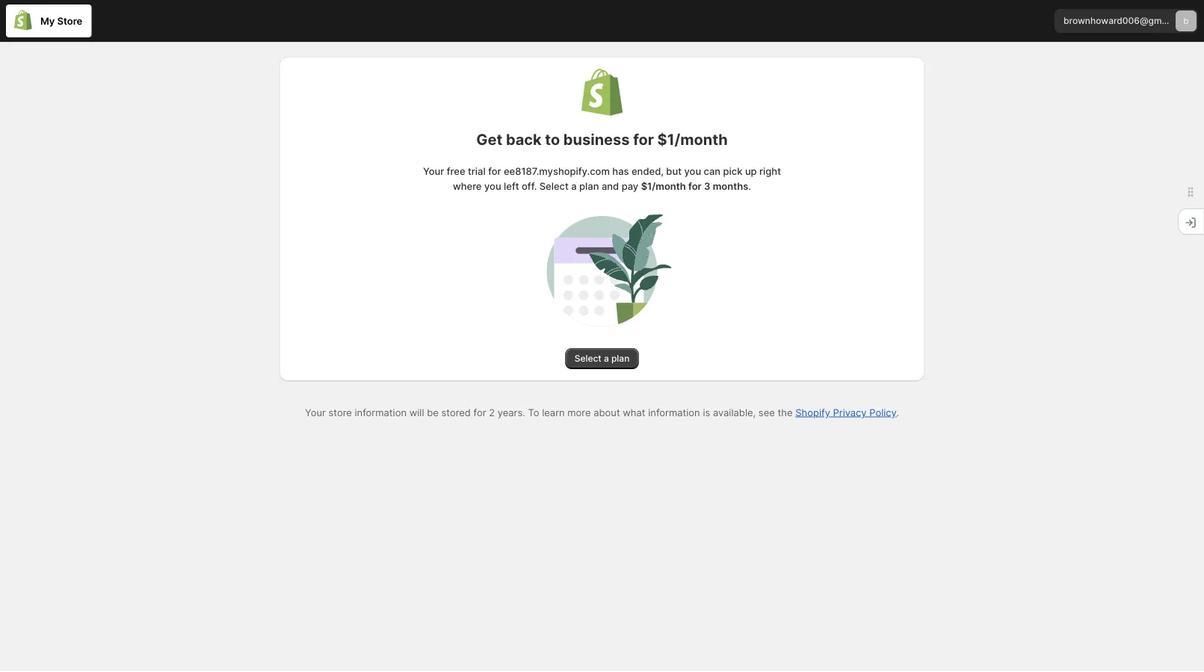Task type: vqa. For each thing, say whether or not it's contained in the screenshot.
My Store LINK
yes



Task type: describe. For each thing, give the bounding box(es) containing it.
your for your free trial for ee8187.myshopify.com has ended, but you can pick up right where you left off.
[[423, 165, 444, 177]]

my store link
[[6, 4, 91, 37]]

your store information will be stored for 2 years. to learn more about what information is available, see the shopify privacy policy .
[[305, 407, 900, 418]]

pay
[[622, 180, 639, 192]]

your for your store information will be stored for 2 years. to learn more about what information is available, see the shopify privacy policy .
[[305, 407, 326, 418]]

a for select a plan and pay $1/month for 3 months .
[[571, 180, 577, 192]]

stored
[[442, 407, 471, 418]]

$1/month for pay
[[641, 180, 686, 192]]

for left 2
[[474, 407, 486, 418]]

get
[[477, 130, 503, 149]]

about
[[594, 407, 620, 418]]

is
[[703, 407, 711, 418]]

to
[[545, 130, 560, 149]]

my store
[[40, 15, 82, 27]]

brownhoward006@gmail.com
[[1064, 15, 1193, 26]]

more
[[568, 407, 591, 418]]

select for select a plan and pay $1/month for 3 months .
[[540, 180, 569, 192]]

months
[[713, 180, 749, 192]]

select for select a plan
[[575, 353, 602, 364]]

can
[[704, 165, 721, 177]]

for inside your free trial for ee8187.myshopify.com has ended, but you can pick up right where you left off.
[[488, 165, 501, 177]]

my
[[40, 15, 55, 27]]

privacy
[[833, 407, 867, 418]]

plan for select a plan and pay $1/month for 3 months .
[[580, 180, 599, 192]]

1 vertical spatial .
[[897, 407, 900, 418]]

for up the ended,
[[634, 130, 654, 149]]

up
[[745, 165, 757, 177]]

but
[[667, 165, 682, 177]]

back
[[506, 130, 542, 149]]

where
[[453, 180, 482, 192]]

shopify privacy policy link
[[796, 407, 897, 418]]

learn
[[542, 407, 565, 418]]

store
[[57, 15, 82, 27]]

shopify
[[796, 407, 831, 418]]

pick
[[724, 165, 743, 177]]

free
[[447, 165, 466, 177]]

select a plan link
[[566, 348, 639, 369]]

select a plan and pay $1/month for 3 months .
[[537, 180, 752, 192]]



Task type: locate. For each thing, give the bounding box(es) containing it.
store
[[329, 407, 352, 418]]

for right "trial"
[[488, 165, 501, 177]]

information left will
[[355, 407, 407, 418]]

0 horizontal spatial your
[[305, 407, 326, 418]]

1 horizontal spatial .
[[897, 407, 900, 418]]

1 horizontal spatial a
[[604, 353, 609, 364]]

1 vertical spatial your
[[305, 407, 326, 418]]

your
[[423, 165, 444, 177], [305, 407, 326, 418]]

2
[[489, 407, 495, 418]]

1 vertical spatial $1/month
[[641, 180, 686, 192]]

0 vertical spatial a
[[571, 180, 577, 192]]

.
[[749, 180, 752, 192], [897, 407, 900, 418]]

information left is
[[649, 407, 701, 418]]

left
[[504, 180, 519, 192]]

0 vertical spatial $1/month
[[658, 130, 728, 149]]

your left 'store'
[[305, 407, 326, 418]]

minimalist calendar icon enclosed within a circle, with a green plant sprouting next of it, depicting growth. image
[[512, 209, 693, 334]]

available,
[[713, 407, 756, 418]]

be
[[427, 407, 439, 418]]

0 horizontal spatial plan
[[580, 180, 599, 192]]

3
[[704, 180, 711, 192]]

a up about on the bottom of page
[[604, 353, 609, 364]]

$1/month up but
[[658, 130, 728, 149]]

years.
[[498, 407, 526, 418]]

a down ee8187.myshopify.com
[[571, 180, 577, 192]]

. right privacy
[[897, 407, 900, 418]]

select up more
[[575, 353, 602, 364]]

you left left
[[485, 180, 502, 192]]

has
[[613, 165, 629, 177]]

information
[[355, 407, 407, 418], [649, 407, 701, 418]]

your inside your free trial for ee8187.myshopify.com has ended, but you can pick up right where you left off.
[[423, 165, 444, 177]]

$1/month down but
[[641, 180, 686, 192]]

for
[[634, 130, 654, 149], [488, 165, 501, 177], [689, 180, 702, 192], [474, 407, 486, 418]]

trial
[[468, 165, 486, 177]]

select a plan
[[575, 353, 630, 364]]

off.
[[522, 180, 537, 192]]

select
[[540, 180, 569, 192], [575, 353, 602, 364]]

0 vertical spatial select
[[540, 180, 569, 192]]

you
[[685, 165, 702, 177], [485, 180, 502, 192]]

select down ee8187.myshopify.com
[[540, 180, 569, 192]]

ended,
[[632, 165, 664, 177]]

1 vertical spatial select
[[575, 353, 602, 364]]

policy
[[870, 407, 897, 418]]

1 vertical spatial a
[[604, 353, 609, 364]]

1 horizontal spatial you
[[685, 165, 702, 177]]

the
[[778, 407, 793, 418]]

a for select a plan
[[604, 353, 609, 364]]

2 information from the left
[[649, 407, 701, 418]]

0 horizontal spatial a
[[571, 180, 577, 192]]

0 horizontal spatial .
[[749, 180, 752, 192]]

shopify logo image
[[581, 69, 623, 116]]

plan up about on the bottom of page
[[612, 353, 630, 364]]

0 vertical spatial plan
[[580, 180, 599, 192]]

0 vertical spatial .
[[749, 180, 752, 192]]

. down the up
[[749, 180, 752, 192]]

1 horizontal spatial your
[[423, 165, 444, 177]]

your free trial for ee8187.myshopify.com has ended, but you can pick up right where you left off.
[[423, 165, 781, 192]]

1 horizontal spatial information
[[649, 407, 701, 418]]

0 vertical spatial your
[[423, 165, 444, 177]]

brownhoward006@gmail.com image
[[1176, 10, 1197, 31]]

$1/month
[[658, 130, 728, 149], [641, 180, 686, 192]]

to
[[528, 407, 540, 418]]

1 vertical spatial you
[[485, 180, 502, 192]]

1 information from the left
[[355, 407, 407, 418]]

right
[[760, 165, 781, 177]]

0 horizontal spatial information
[[355, 407, 407, 418]]

1 horizontal spatial select
[[575, 353, 602, 364]]

and
[[602, 180, 619, 192]]

0 horizontal spatial you
[[485, 180, 502, 192]]

business
[[564, 130, 630, 149]]

1 horizontal spatial plan
[[612, 353, 630, 364]]

you right but
[[685, 165, 702, 177]]

will
[[410, 407, 424, 418]]

a
[[571, 180, 577, 192], [604, 353, 609, 364]]

1 vertical spatial plan
[[612, 353, 630, 364]]

for left 3
[[689, 180, 702, 192]]

plan left and
[[580, 180, 599, 192]]

get back to business for $1/month
[[477, 130, 728, 149]]

what
[[623, 407, 646, 418]]

plan
[[580, 180, 599, 192], [612, 353, 630, 364]]

0 vertical spatial you
[[685, 165, 702, 177]]

$1/month for for
[[658, 130, 728, 149]]

0 horizontal spatial select
[[540, 180, 569, 192]]

your left free
[[423, 165, 444, 177]]

see
[[759, 407, 775, 418]]

plan for select a plan
[[612, 353, 630, 364]]

ee8187.myshopify.com
[[504, 165, 610, 177]]



